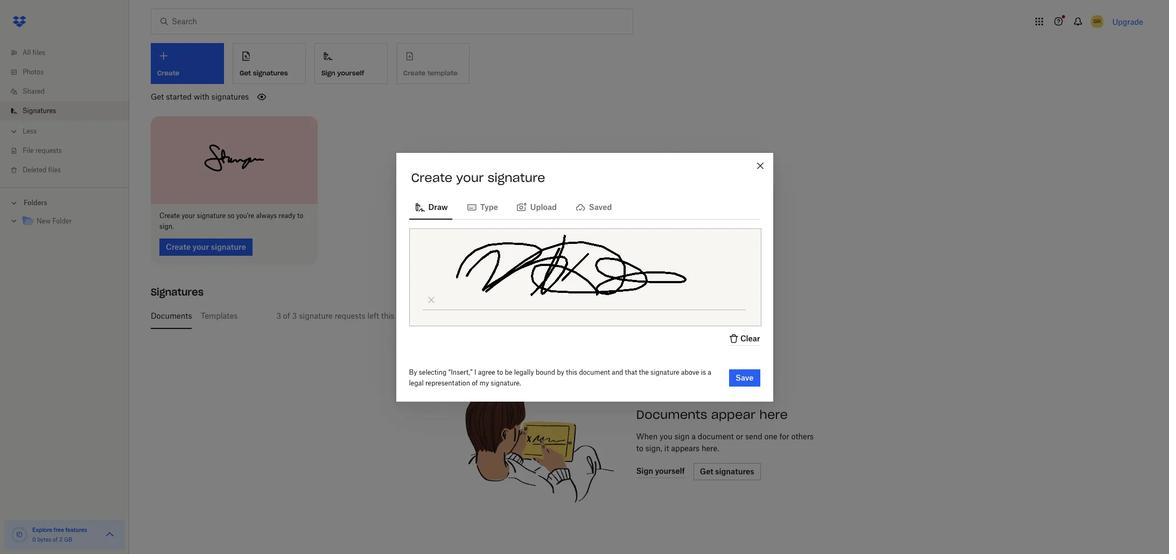 Task type: locate. For each thing, give the bounding box(es) containing it.
is left the unlimited. on the left bottom
[[484, 311, 490, 320]]

is
[[484, 311, 490, 320], [701, 368, 706, 376]]

your for create your signature so you're always ready to sign.
[[182, 211, 195, 220]]

a inside the when you sign a document or send one for others to sign, it appears here.
[[692, 432, 696, 441]]

signatures
[[253, 69, 288, 77], [211, 92, 249, 101]]

to down when
[[637, 444, 644, 453]]

files right the all
[[33, 48, 45, 57]]

your for create your signature
[[456, 170, 484, 185]]

less image
[[9, 126, 19, 137]]

yourself right signing
[[454, 311, 482, 320]]

documents
[[151, 311, 192, 320], [637, 407, 708, 422]]

files inside all files link
[[33, 48, 45, 57]]

0 vertical spatial documents
[[151, 311, 192, 320]]

sign yourself button
[[315, 43, 388, 84]]

0
[[32, 537, 36, 543]]

by
[[557, 368, 564, 376]]

ready
[[279, 211, 296, 220]]

this
[[381, 311, 395, 320], [566, 368, 578, 376]]

file requests
[[23, 147, 62, 155]]

0 horizontal spatial files
[[33, 48, 45, 57]]

2 vertical spatial to
[[637, 444, 644, 453]]

1 horizontal spatial signatures
[[151, 286, 204, 298]]

to left be
[[497, 368, 503, 376]]

document inside by selecting "insert," i agree to be legally bound by this document and that the signature above is a legal representation of my signature.
[[579, 368, 610, 376]]

all files
[[23, 48, 45, 57]]

to inside the when you sign a document or send one for others to sign, it appears here.
[[637, 444, 644, 453]]

0 vertical spatial signatures
[[23, 107, 56, 115]]

deleted
[[23, 166, 47, 174]]

is right the above
[[701, 368, 706, 376]]

draw
[[429, 202, 448, 211]]

1 horizontal spatial create
[[411, 170, 453, 185]]

0 horizontal spatial signatures
[[211, 92, 249, 101]]

tab list containing documents
[[151, 303, 1148, 329]]

yourself inside button
[[337, 69, 364, 77]]

0 vertical spatial a
[[708, 368, 712, 376]]

2 vertical spatial of
[[53, 537, 58, 543]]

0 horizontal spatial is
[[484, 311, 490, 320]]

shared
[[23, 87, 45, 95]]

0 vertical spatial tab list
[[409, 194, 760, 220]]

all files link
[[9, 43, 129, 62]]

this right left
[[381, 311, 395, 320]]

create inside create your signature dialog
[[411, 170, 453, 185]]

1 3 from the left
[[277, 311, 281, 320]]

get signatures button
[[233, 43, 306, 84]]

signing
[[424, 311, 452, 320]]

yourself right the sign at the top of page
[[337, 69, 364, 77]]

1 vertical spatial is
[[701, 368, 706, 376]]

1 vertical spatial files
[[48, 166, 61, 174]]

get for get started with signatures
[[151, 92, 164, 101]]

of
[[283, 311, 290, 320], [472, 379, 478, 387], [53, 537, 58, 543]]

1 horizontal spatial document
[[698, 432, 734, 441]]

templates
[[201, 311, 238, 320]]

0 vertical spatial files
[[33, 48, 45, 57]]

list
[[0, 37, 129, 187]]

1 horizontal spatial 3
[[292, 311, 297, 320]]

0 vertical spatial create
[[411, 170, 453, 185]]

signatures
[[23, 107, 56, 115], [151, 286, 204, 298]]

files for deleted files
[[48, 166, 61, 174]]

dropbox image
[[9, 11, 30, 32]]

is inside by selecting "insert," i agree to be legally bound by this document and that the signature above is a legal representation of my signature.
[[701, 368, 706, 376]]

yourself
[[337, 69, 364, 77], [454, 311, 482, 320]]

1 vertical spatial tab list
[[151, 303, 1148, 329]]

0 vertical spatial yourself
[[337, 69, 364, 77]]

be
[[505, 368, 513, 376]]

files right the deleted
[[48, 166, 61, 174]]

appear
[[711, 407, 756, 422]]

a right sign
[[692, 432, 696, 441]]

1 vertical spatial of
[[472, 379, 478, 387]]

this inside by selecting "insert," i agree to be legally bound by this document and that the signature above is a legal representation of my signature.
[[566, 368, 578, 376]]

0 horizontal spatial yourself
[[337, 69, 364, 77]]

1 vertical spatial yourself
[[454, 311, 482, 320]]

your left so
[[182, 211, 195, 220]]

1 vertical spatial signatures
[[211, 92, 249, 101]]

agree
[[478, 368, 495, 376]]

1 vertical spatial documents
[[637, 407, 708, 422]]

when
[[637, 432, 658, 441]]

0 vertical spatial your
[[456, 170, 484, 185]]

1 vertical spatial signatures
[[151, 286, 204, 298]]

1 horizontal spatial files
[[48, 166, 61, 174]]

requests right file
[[35, 147, 62, 155]]

0 vertical spatial signatures
[[253, 69, 288, 77]]

signatures inside list item
[[23, 107, 56, 115]]

1 vertical spatial this
[[566, 368, 578, 376]]

quota usage element
[[11, 526, 28, 544]]

get
[[240, 69, 251, 77], [151, 92, 164, 101]]

create your signature
[[411, 170, 545, 185]]

to right ready
[[297, 211, 303, 220]]

or
[[736, 432, 744, 441]]

0 horizontal spatial signatures
[[23, 107, 56, 115]]

3
[[277, 311, 281, 320], [292, 311, 297, 320]]

your inside create your signature so you're always ready to sign.
[[182, 211, 195, 220]]

"insert,"
[[448, 368, 473, 376]]

create
[[411, 170, 453, 185], [159, 211, 180, 220]]

this right by
[[566, 368, 578, 376]]

1 vertical spatial your
[[182, 211, 195, 220]]

signatures inside get signatures button
[[253, 69, 288, 77]]

with
[[194, 92, 209, 101]]

0 horizontal spatial 3
[[277, 311, 281, 320]]

2 horizontal spatial of
[[472, 379, 478, 387]]

0 vertical spatial to
[[297, 211, 303, 220]]

it
[[665, 444, 669, 453]]

your
[[456, 170, 484, 185], [182, 211, 195, 220]]

0 vertical spatial get
[[240, 69, 251, 77]]

document up here.
[[698, 432, 734, 441]]

a right the above
[[708, 368, 712, 376]]

documents left the templates
[[151, 311, 192, 320]]

tab list
[[409, 194, 760, 220], [151, 303, 1148, 329]]

deleted files
[[23, 166, 61, 174]]

when you sign a document or send one for others to sign, it appears here.
[[637, 432, 814, 453]]

0 horizontal spatial documents
[[151, 311, 192, 320]]

create for create your signature
[[411, 170, 453, 185]]

signatures link
[[9, 101, 129, 121]]

0 vertical spatial is
[[484, 311, 490, 320]]

0 horizontal spatial create
[[159, 211, 180, 220]]

document
[[579, 368, 610, 376], [698, 432, 734, 441]]

by
[[409, 368, 417, 376]]

of inside explore free features 0 bytes of 2 gb
[[53, 537, 58, 543]]

month.
[[397, 311, 422, 320]]

0 horizontal spatial to
[[297, 211, 303, 220]]

0 vertical spatial this
[[381, 311, 395, 320]]

signature inside by selecting "insert," i agree to be legally bound by this document and that the signature above is a legal representation of my signature.
[[651, 368, 680, 376]]

explore free features 0 bytes of 2 gb
[[32, 527, 87, 543]]

documents up the you
[[637, 407, 708, 422]]

upgrade
[[1113, 17, 1144, 26]]

left
[[368, 311, 379, 320]]

0 vertical spatial requests
[[35, 147, 62, 155]]

a
[[708, 368, 712, 376], [692, 432, 696, 441]]

file requests link
[[9, 141, 129, 161]]

1 horizontal spatial to
[[497, 368, 503, 376]]

signatures down shared
[[23, 107, 56, 115]]

get left started
[[151, 92, 164, 101]]

save
[[736, 373, 754, 382]]

1 vertical spatial create
[[159, 211, 180, 220]]

1 horizontal spatial requests
[[335, 311, 366, 320]]

upgrade link
[[1113, 17, 1144, 26]]

0 horizontal spatial your
[[182, 211, 195, 220]]

files
[[33, 48, 45, 57], [48, 166, 61, 174]]

send
[[746, 432, 763, 441]]

1 vertical spatial document
[[698, 432, 734, 441]]

1 vertical spatial get
[[151, 92, 164, 101]]

signatures up documents tab
[[151, 286, 204, 298]]

1 horizontal spatial is
[[701, 368, 706, 376]]

signature inside create your signature so you're always ready to sign.
[[197, 211, 226, 220]]

0 vertical spatial document
[[579, 368, 610, 376]]

documents for documents
[[151, 311, 192, 320]]

requests left left
[[335, 311, 366, 320]]

sign
[[322, 69, 335, 77]]

sign yourself
[[322, 69, 364, 77]]

new
[[37, 217, 51, 225]]

1 horizontal spatial this
[[566, 368, 578, 376]]

1 vertical spatial to
[[497, 368, 503, 376]]

1 vertical spatial a
[[692, 432, 696, 441]]

3 of 3 signature requests left this month. signing yourself is unlimited.
[[277, 311, 528, 320]]

0 vertical spatial of
[[283, 311, 290, 320]]

get up get started with signatures
[[240, 69, 251, 77]]

signatures list item
[[0, 101, 129, 121]]

create inside create your signature so you're always ready to sign.
[[159, 211, 180, 220]]

2 3 from the left
[[292, 311, 297, 320]]

2
[[59, 537, 62, 543]]

your inside dialog
[[456, 170, 484, 185]]

1 horizontal spatial yourself
[[454, 311, 482, 320]]

document left and
[[579, 368, 610, 376]]

files inside deleted files link
[[48, 166, 61, 174]]

of inside by selecting "insert," i agree to be legally bound by this document and that the signature above is a legal representation of my signature.
[[472, 379, 478, 387]]

1 horizontal spatial of
[[283, 311, 290, 320]]

1 horizontal spatial documents
[[637, 407, 708, 422]]

create for create your signature so you're always ready to sign.
[[159, 211, 180, 220]]

0 horizontal spatial get
[[151, 92, 164, 101]]

2 horizontal spatial to
[[637, 444, 644, 453]]

0 horizontal spatial of
[[53, 537, 58, 543]]

templates tab
[[201, 303, 238, 329]]

shared link
[[9, 82, 129, 101]]

requests
[[35, 147, 62, 155], [335, 311, 366, 320]]

documents tab
[[151, 303, 192, 329]]

0 horizontal spatial requests
[[35, 147, 62, 155]]

tab list containing draw
[[409, 194, 760, 220]]

new folder
[[37, 217, 72, 225]]

1 horizontal spatial your
[[456, 170, 484, 185]]

you
[[660, 432, 673, 441]]

1 horizontal spatial a
[[708, 368, 712, 376]]

create up sign.
[[159, 211, 180, 220]]

signature
[[488, 170, 545, 185], [197, 211, 226, 220], [299, 311, 333, 320], [651, 368, 680, 376]]

1 horizontal spatial signatures
[[253, 69, 288, 77]]

create up draw
[[411, 170, 453, 185]]

0 horizontal spatial a
[[692, 432, 696, 441]]

0 horizontal spatial document
[[579, 368, 610, 376]]

upload
[[531, 202, 557, 211]]

your up type
[[456, 170, 484, 185]]

1 horizontal spatial get
[[240, 69, 251, 77]]

explore
[[32, 527, 52, 533]]

to
[[297, 211, 303, 220], [497, 368, 503, 376], [637, 444, 644, 453]]

get inside button
[[240, 69, 251, 77]]

clear button
[[728, 332, 760, 346]]



Task type: vqa. For each thing, say whether or not it's contained in the screenshot.
07-GREEN_BLUE_LM-4K PNG • DEV-BUILD (1)
no



Task type: describe. For each thing, give the bounding box(es) containing it.
legal
[[409, 379, 424, 387]]

here
[[760, 407, 788, 422]]

sign,
[[646, 444, 663, 453]]

requests inside list
[[35, 147, 62, 155]]

free
[[54, 527, 64, 533]]

get started with signatures
[[151, 92, 249, 101]]

file
[[23, 147, 34, 155]]

create your signature so you're always ready to sign.
[[159, 211, 303, 230]]

all
[[23, 48, 31, 57]]

representation
[[426, 379, 470, 387]]

get for get signatures
[[240, 69, 251, 77]]

that
[[625, 368, 637, 376]]

unlimited.
[[492, 311, 528, 320]]

and
[[612, 368, 624, 376]]

clear
[[741, 334, 760, 343]]

photos link
[[9, 62, 129, 82]]

folder
[[52, 217, 72, 225]]

get signatures
[[240, 69, 288, 77]]

documents appear here
[[637, 407, 788, 422]]

saved
[[589, 202, 612, 211]]

documents for documents appear here
[[637, 407, 708, 422]]

folders button
[[0, 194, 129, 211]]

list containing all files
[[0, 37, 129, 187]]

started
[[166, 92, 192, 101]]

to inside create your signature so you're always ready to sign.
[[297, 211, 303, 220]]

so
[[228, 211, 235, 220]]

sign.
[[159, 222, 174, 230]]

selecting
[[419, 368, 447, 376]]

a inside by selecting "insert," i agree to be legally bound by this document and that the signature above is a legal representation of my signature.
[[708, 368, 712, 376]]

save button
[[729, 369, 760, 387]]

for
[[780, 432, 790, 441]]

files for all files
[[33, 48, 45, 57]]

new folder link
[[22, 214, 121, 229]]

gb
[[64, 537, 72, 543]]

deleted files link
[[9, 161, 129, 180]]

appears
[[671, 444, 700, 453]]

you're
[[236, 211, 254, 220]]

here.
[[702, 444, 719, 453]]

tab list inside create your signature dialog
[[409, 194, 760, 220]]

above
[[681, 368, 700, 376]]

the
[[639, 368, 649, 376]]

i
[[475, 368, 477, 376]]

create your signature dialog
[[396, 153, 773, 402]]

my
[[480, 379, 489, 387]]

to inside by selecting "insert," i agree to be legally bound by this document and that the signature above is a legal representation of my signature.
[[497, 368, 503, 376]]

0 horizontal spatial this
[[381, 311, 395, 320]]

legally
[[514, 368, 534, 376]]

always
[[256, 211, 277, 220]]

bytes
[[37, 537, 51, 543]]

features
[[65, 527, 87, 533]]

bound
[[536, 368, 555, 376]]

photos
[[23, 68, 44, 76]]

document inside the when you sign a document or send one for others to sign, it appears here.
[[698, 432, 734, 441]]

folders
[[24, 199, 47, 207]]

less
[[23, 127, 37, 135]]

one
[[765, 432, 778, 441]]

type
[[480, 202, 498, 211]]

by selecting "insert," i agree to be legally bound by this document and that the signature above is a legal representation of my signature.
[[409, 368, 712, 387]]

sign
[[675, 432, 690, 441]]

signature.
[[491, 379, 521, 387]]

others
[[792, 432, 814, 441]]

1 vertical spatial requests
[[335, 311, 366, 320]]



